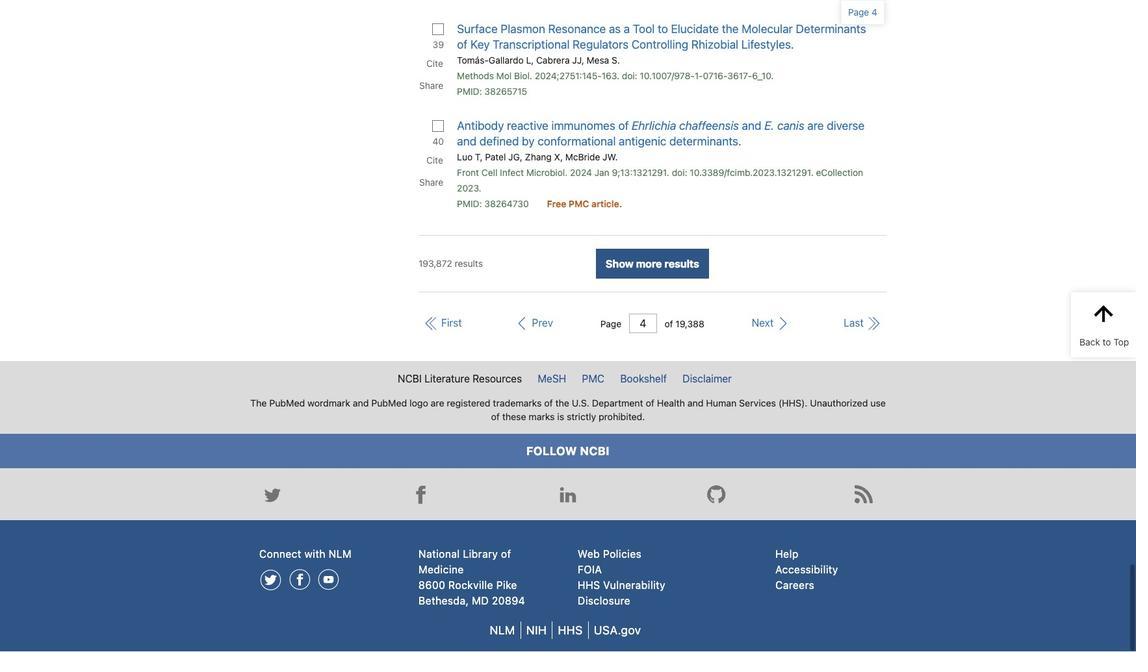 Task type: locate. For each thing, give the bounding box(es) containing it.
elucidate
[[671, 23, 719, 36]]

1 vertical spatial pmid:
[[457, 199, 482, 210]]

of right the library
[[501, 549, 511, 561]]

0 vertical spatial the
[[722, 23, 739, 36]]

1 vertical spatial doi:
[[672, 168, 687, 179]]

nih
[[526, 625, 547, 638]]

antibody reactive immunomes of ehrlichia chaffeensis and e. canis
[[457, 120, 805, 133]]

facebook image
[[407, 482, 433, 508], [288, 569, 311, 592]]

1 share from the top
[[419, 81, 443, 92]]

youtube image
[[317, 569, 340, 592]]

hhs vulnerability disclosure link
[[578, 580, 666, 608]]

human
[[706, 398, 737, 409]]

surface
[[457, 23, 498, 36]]

strictly
[[567, 412, 596, 423]]

1 horizontal spatial results
[[665, 259, 699, 270]]

and
[[742, 120, 762, 133], [457, 135, 477, 149], [353, 398, 369, 409], [688, 398, 704, 409]]

pmc up u.s.
[[582, 374, 605, 386]]

0 vertical spatial pmc
[[569, 199, 589, 210]]

0 vertical spatial twitter image
[[259, 482, 285, 508]]

0 vertical spatial are
[[807, 120, 824, 133]]

share down 39
[[419, 81, 443, 92]]

0 horizontal spatial to
[[658, 23, 668, 36]]

methods
[[457, 71, 494, 82]]

doi:
[[622, 71, 637, 82], [672, 168, 687, 179]]

facebook image down connect with nlm link
[[288, 569, 311, 592]]

lifestyles.
[[741, 38, 794, 52]]

ncbi up logo at the bottom left of page
[[398, 374, 422, 386]]

38265715
[[485, 86, 527, 98]]

facebook image for sm-facebook link
[[288, 569, 311, 592]]

1 vertical spatial to
[[1103, 337, 1111, 348]]

0 vertical spatial cite button
[[425, 53, 446, 75]]

twitter image down connect
[[259, 569, 282, 592]]

share button left front
[[418, 172, 447, 194]]

are right canis
[[807, 120, 824, 133]]

1 vertical spatial twitter image
[[259, 569, 282, 592]]

doi: right 9;13:1321291.
[[672, 168, 687, 179]]

0 horizontal spatial pubmed
[[269, 398, 305, 409]]

of left health
[[646, 398, 655, 409]]

foia link
[[578, 565, 602, 577]]

national
[[419, 549, 460, 561]]

mol
[[496, 71, 512, 82]]

doi: right 163. at the right top
[[622, 71, 637, 82]]

2 cite button from the top
[[425, 150, 446, 172]]

registered
[[447, 398, 491, 409]]

2 results from the left
[[665, 259, 699, 270]]

1 cite from the top
[[426, 59, 443, 70]]

1 pmid: from the top
[[457, 86, 482, 98]]

page for page 4
[[848, 7, 869, 18]]

of inside surface plasmon resonance as a tool to elucidate the molecular determinants of key transcriptional regulators controlling rhizobial lifestyles. tomás-gallardo l, cabrera jj, mesa s. methods mol biol. 2024;2751:145-163. doi: 10.1007/978-1-0716-3617-6_10. pmid: 38265715
[[457, 38, 468, 52]]

0 vertical spatial share
[[419, 81, 443, 92]]

1 pubmed from the left
[[269, 398, 305, 409]]

cite button down 39
[[425, 53, 446, 75]]

results right the more on the top right
[[665, 259, 699, 270]]

1 vertical spatial page
[[600, 319, 621, 330]]

plasmon
[[501, 23, 545, 36]]

cite button down "40"
[[425, 150, 446, 172]]

0 vertical spatial share button
[[418, 75, 447, 98]]

0 vertical spatial nlm
[[329, 549, 352, 561]]

sm-youtube link
[[317, 569, 340, 592]]

0 horizontal spatial are
[[431, 398, 444, 409]]

0 vertical spatial hhs
[[578, 580, 600, 592]]

are diverse and defined by conformational antigenic determinants.
[[457, 120, 865, 149]]

facebook image up national
[[407, 482, 433, 508]]

and up luo
[[457, 135, 477, 149]]

0716-
[[703, 71, 728, 82]]

last page image
[[867, 318, 880, 331]]

1 twitter image from the top
[[259, 482, 285, 508]]

twitter image for sm-twitter link
[[259, 569, 282, 592]]

1 vertical spatial share button
[[418, 172, 447, 194]]

conformational
[[538, 135, 616, 149]]

free pmc article.
[[547, 199, 622, 210]]

1 vertical spatial ncbi
[[580, 445, 610, 459]]

github image
[[703, 482, 729, 508]]

pubmed right the
[[269, 398, 305, 409]]

luo
[[457, 152, 473, 163]]

twitter image
[[259, 482, 285, 508], [259, 569, 282, 592]]

reactive
[[507, 120, 549, 133]]

prev button
[[516, 318, 556, 331]]

twitter image up connect
[[259, 482, 285, 508]]

front
[[457, 168, 479, 179]]

2024
[[570, 168, 592, 179]]

to left the top
[[1103, 337, 1111, 348]]

nlm right with
[[329, 549, 352, 561]]

2 pmid: from the top
[[457, 199, 482, 210]]

doi: inside surface plasmon resonance as a tool to elucidate the molecular determinants of key transcriptional regulators controlling rhizobial lifestyles. tomás-gallardo l, cabrera jj, mesa s. methods mol biol. 2024;2751:145-163. doi: 10.1007/978-1-0716-3617-6_10. pmid: 38265715
[[622, 71, 637, 82]]

as
[[609, 23, 621, 36]]

show more results button
[[596, 250, 709, 280]]

with
[[305, 549, 326, 561]]

pubmed left logo at the bottom left of page
[[371, 398, 407, 409]]

controlling
[[632, 38, 688, 52]]

cite down "40"
[[426, 155, 443, 166]]

s.
[[612, 55, 620, 66]]

microbiol.
[[526, 168, 568, 179]]

health
[[657, 398, 685, 409]]

share for surface plasmon resonance as a tool to elucidate the molecular determinants of key transcriptional regulators controlling rhizobial lifestyles.
[[419, 81, 443, 92]]

of up antigenic
[[618, 120, 629, 133]]

pmid: down 2023.
[[457, 199, 482, 210]]

ncbi
[[398, 374, 422, 386], [580, 445, 610, 459]]

1 horizontal spatial are
[[807, 120, 824, 133]]

2 share from the top
[[419, 177, 443, 189]]

md
[[472, 596, 489, 608]]

next page image
[[777, 318, 790, 331]]

page for page
[[600, 319, 621, 330]]

hhs link
[[558, 625, 583, 638]]

2 cite from the top
[[426, 155, 443, 166]]

hhs right 'nih' link
[[558, 625, 583, 638]]

library
[[463, 549, 498, 561]]

0 horizontal spatial facebook image
[[288, 569, 311, 592]]

1 vertical spatial cite button
[[425, 150, 446, 172]]

cite button for surface plasmon resonance as a tool to elucidate the molecular determinants of key transcriptional regulators controlling rhizobial lifestyles.
[[425, 53, 446, 75]]

last button
[[841, 318, 880, 331]]

0 horizontal spatial the
[[555, 398, 569, 409]]

infect
[[500, 168, 524, 179]]

2 share button from the top
[[418, 172, 447, 194]]

these
[[502, 412, 526, 423]]

193,872 results
[[419, 259, 483, 270]]

more
[[636, 259, 662, 270]]

determinants
[[796, 23, 866, 36]]

help link
[[776, 549, 799, 561]]

wordmark
[[308, 398, 350, 409]]

1 vertical spatial share
[[419, 177, 443, 189]]

page inside button
[[848, 7, 869, 18]]

github link
[[703, 482, 729, 508]]

cite down 39
[[426, 59, 443, 70]]

38264730
[[485, 199, 529, 210]]

0 vertical spatial pmid:
[[457, 86, 482, 98]]

careers
[[776, 580, 815, 592]]

of left key
[[457, 38, 468, 52]]

0 vertical spatial page
[[848, 7, 869, 18]]

1 horizontal spatial nlm
[[490, 625, 515, 638]]

article.
[[592, 199, 622, 210]]

1 horizontal spatial the
[[722, 23, 739, 36]]

hhs
[[578, 580, 600, 592], [558, 625, 583, 638]]

1 vertical spatial facebook image
[[288, 569, 311, 592]]

are right logo at the bottom left of page
[[431, 398, 444, 409]]

1 vertical spatial hhs
[[558, 625, 583, 638]]

1 horizontal spatial page
[[848, 7, 869, 18]]

department
[[592, 398, 643, 409]]

web policies foia hhs vulnerability disclosure
[[578, 549, 666, 608]]

4
[[872, 7, 877, 18]]

e.
[[765, 120, 774, 133]]

jg,
[[508, 152, 523, 163]]

cite button for antibody reactive immunomes of
[[425, 150, 446, 172]]

web
[[578, 549, 600, 561]]

hhs down foia
[[578, 580, 600, 592]]

nih link
[[526, 625, 547, 638]]

patel
[[485, 152, 506, 163]]

page left 4 at right top
[[848, 7, 869, 18]]

1 vertical spatial pmc
[[582, 374, 605, 386]]

surface plasmon resonance as a tool to elucidate the molecular determinants of key transcriptional regulators controlling rhizobial lifestyles. tomás-gallardo l, cabrera jj, mesa s. methods mol biol. 2024;2751:145-163. doi: 10.1007/978-1-0716-3617-6_10. pmid: 38265715
[[457, 23, 866, 98]]

the up rhizobial
[[722, 23, 739, 36]]

Page number field
[[629, 315, 657, 334]]

0 vertical spatial doi:
[[622, 71, 637, 82]]

are inside are diverse and defined by conformational antigenic determinants.
[[807, 120, 824, 133]]

0 vertical spatial cite
[[426, 59, 443, 70]]

pmid: inside luo t, patel jg, zhang x, mcbride jw. front cell infect microbiol. 2024 jan 9;13:1321291. doi: 10.3389/fcimb.2023.1321291. ecollection 2023. pmid: 38264730
[[457, 199, 482, 210]]

biol.
[[514, 71, 532, 82]]

pmc right free
[[569, 199, 589, 210]]

to up controlling
[[658, 23, 668, 36]]

nlm down "20894"
[[490, 625, 515, 638]]

0 horizontal spatial results
[[455, 259, 483, 270]]

1 share button from the top
[[418, 75, 447, 98]]

1 horizontal spatial doi:
[[672, 168, 687, 179]]

page left page number field
[[600, 319, 621, 330]]

antibody
[[457, 120, 504, 133]]

0 horizontal spatial page
[[600, 319, 621, 330]]

1 horizontal spatial pubmed
[[371, 398, 407, 409]]

1 vertical spatial cite
[[426, 155, 443, 166]]

and left e.
[[742, 120, 762, 133]]

0 vertical spatial to
[[658, 23, 668, 36]]

disclaimer
[[683, 374, 732, 386]]

1 vertical spatial the
[[555, 398, 569, 409]]

results right 193,872 at the left top of page
[[455, 259, 483, 270]]

last
[[844, 318, 864, 329]]

linkedin link
[[555, 482, 581, 508]]

next button
[[749, 318, 790, 331]]

pmc
[[569, 199, 589, 210], [582, 374, 605, 386]]

2 twitter image from the top
[[259, 569, 282, 592]]

1 vertical spatial are
[[431, 398, 444, 409]]

0 vertical spatial facebook image
[[407, 482, 433, 508]]

1 horizontal spatial facebook image
[[407, 482, 433, 508]]

connect with nlm link
[[259, 549, 352, 561]]

and right health
[[688, 398, 704, 409]]

1 horizontal spatial to
[[1103, 337, 1111, 348]]

pmid: inside surface plasmon resonance as a tool to elucidate the molecular determinants of key transcriptional regulators controlling rhizobial lifestyles. tomás-gallardo l, cabrera jj, mesa s. methods mol biol. 2024;2751:145-163. doi: 10.1007/978-1-0716-3617-6_10. pmid: 38265715
[[457, 86, 482, 98]]

share button down 39
[[418, 75, 447, 98]]

jan
[[595, 168, 610, 179]]

ncbi down strictly
[[580, 445, 610, 459]]

2 pubmed from the left
[[371, 398, 407, 409]]

doi: inside luo t, patel jg, zhang x, mcbride jw. front cell infect microbiol. 2024 jan 9;13:1321291. doi: 10.3389/fcimb.2023.1321291. ecollection 2023. pmid: 38264730
[[672, 168, 687, 179]]

share left front
[[419, 177, 443, 189]]

1 cite button from the top
[[425, 53, 446, 75]]

pmid: down methods
[[457, 86, 482, 98]]

pmc link
[[576, 372, 611, 388]]

twitter link
[[259, 482, 285, 508]]

1-
[[695, 71, 703, 82]]

a
[[624, 23, 630, 36]]

0 horizontal spatial doi:
[[622, 71, 637, 82]]

the up is
[[555, 398, 569, 409]]

2023.
[[457, 183, 481, 194]]

0 horizontal spatial ncbi
[[398, 374, 422, 386]]

share button
[[418, 75, 447, 98], [418, 172, 447, 194]]

results
[[455, 259, 483, 270], [665, 259, 699, 270]]

share for antibody reactive immunomes of
[[419, 177, 443, 189]]



Task type: describe. For each thing, give the bounding box(es) containing it.
prohibited.
[[599, 412, 645, 423]]

nlm link
[[490, 625, 515, 638]]

first
[[441, 318, 462, 329]]

disclosure
[[578, 596, 631, 608]]

by
[[522, 135, 535, 149]]

previous page image
[[516, 318, 529, 331]]

careers link
[[776, 580, 815, 592]]

of inside national library of medicine 8600 rockville pike bethesda, md 20894
[[501, 549, 511, 561]]

web policies link
[[578, 549, 642, 561]]

zhang
[[525, 152, 552, 163]]

193,872
[[419, 259, 452, 270]]

help accessibility careers
[[776, 549, 838, 592]]

trademarks
[[493, 398, 542, 409]]

foia
[[578, 565, 602, 577]]

and right wordmark
[[353, 398, 369, 409]]

medicine
[[419, 565, 464, 577]]

follow ncbi
[[526, 445, 610, 459]]

cell
[[482, 168, 498, 179]]

back to top
[[1080, 337, 1129, 348]]

connect
[[259, 549, 302, 561]]

0 vertical spatial ncbi
[[398, 374, 422, 386]]

use
[[871, 398, 886, 409]]

of 19,388
[[665, 319, 704, 330]]

of left these
[[491, 412, 500, 423]]

bookshelf
[[620, 374, 667, 386]]

defined
[[480, 135, 519, 149]]

top
[[1114, 337, 1129, 348]]

canis
[[777, 120, 805, 133]]

rockville
[[449, 580, 493, 592]]

163.
[[602, 71, 619, 82]]

literature
[[425, 374, 470, 386]]

surface plasmon resonance as a tool to elucidate the molecular determinants of key transcriptional regulators controlling rhizobial lifestyles. link
[[457, 22, 878, 53]]

bethesda,
[[419, 596, 469, 608]]

l,
[[526, 55, 534, 66]]

cabrera
[[536, 55, 570, 66]]

policies
[[603, 549, 642, 561]]

free
[[547, 199, 566, 210]]

unauthorized
[[810, 398, 868, 409]]

facebook link
[[407, 482, 433, 508]]

show more results
[[606, 259, 699, 270]]

logo
[[410, 398, 428, 409]]

tomás-
[[457, 55, 489, 66]]

1 horizontal spatial ncbi
[[580, 445, 610, 459]]

blog image
[[851, 482, 877, 508]]

share button for antibody reactive immunomes of
[[418, 172, 447, 194]]

mesh
[[538, 374, 566, 386]]

gallardo
[[489, 55, 524, 66]]

results inside show more results button
[[665, 259, 699, 270]]

0 horizontal spatial nlm
[[329, 549, 352, 561]]

tool
[[633, 23, 655, 36]]

hhs inside web policies foia hhs vulnerability disclosure
[[578, 580, 600, 592]]

1 vertical spatial nlm
[[490, 625, 515, 638]]

national library of medicine 8600 rockville pike bethesda, md 20894
[[419, 549, 525, 608]]

cite for antibody reactive immunomes of
[[426, 155, 443, 166]]

share button for surface plasmon resonance as a tool to elucidate the molecular determinants of key transcriptional regulators controlling rhizobial lifestyles.
[[418, 75, 447, 98]]

page 4 button
[[841, 0, 885, 25]]

back
[[1080, 337, 1100, 348]]

regulators
[[573, 38, 629, 52]]

u.s.
[[572, 398, 590, 409]]

are inside the pubmed wordmark and pubmed logo are registered trademarks of the u.s. department of health and human services (hhs). unauthorized use of these marks is strictly prohibited.
[[431, 398, 444, 409]]

follow
[[526, 445, 577, 459]]

determinants.
[[670, 135, 742, 149]]

first page image
[[425, 318, 438, 331]]

1 results from the left
[[455, 259, 483, 270]]

3617-
[[728, 71, 752, 82]]

facebook image for facebook link
[[407, 482, 433, 508]]

diverse
[[827, 120, 865, 133]]

immunomes
[[551, 120, 615, 133]]

linkedin image
[[555, 482, 581, 508]]

marks
[[529, 412, 555, 423]]

is
[[557, 412, 564, 423]]

6_10.
[[752, 71, 774, 82]]

t,
[[475, 152, 483, 163]]

40
[[433, 137, 444, 148]]

the
[[250, 398, 267, 409]]

(hhs).
[[779, 398, 808, 409]]

twitter image for twitter link at the bottom
[[259, 482, 285, 508]]

to inside surface plasmon resonance as a tool to elucidate the molecular determinants of key transcriptional regulators controlling rhizobial lifestyles. tomás-gallardo l, cabrera jj, mesa s. methods mol biol. 2024;2751:145-163. doi: 10.1007/978-1-0716-3617-6_10. pmid: 38265715
[[658, 23, 668, 36]]

show
[[606, 259, 634, 270]]

ecollection
[[816, 168, 863, 179]]

and inside are diverse and defined by conformational antigenic determinants.
[[457, 135, 477, 149]]

10.3389/fcimb.2023.1321291.
[[690, 168, 814, 179]]

jj,
[[572, 55, 584, 66]]

the inside the pubmed wordmark and pubmed logo are registered trademarks of the u.s. department of health and human services (hhs). unauthorized use of these marks is strictly prohibited.
[[555, 398, 569, 409]]

first button
[[425, 318, 465, 331]]

to inside back to top button
[[1103, 337, 1111, 348]]

ncbi literature resources
[[398, 374, 522, 386]]

services
[[739, 398, 776, 409]]

of up marks
[[544, 398, 553, 409]]

the inside surface plasmon resonance as a tool to elucidate the molecular determinants of key transcriptional regulators controlling rhizobial lifestyles. tomás-gallardo l, cabrera jj, mesa s. methods mol biol. 2024;2751:145-163. doi: 10.1007/978-1-0716-3617-6_10. pmid: 38265715
[[722, 23, 739, 36]]

usa.gov
[[594, 625, 641, 638]]

mcbride
[[565, 152, 600, 163]]

cite for surface plasmon resonance as a tool to elucidate the molecular determinants of key transcriptional regulators controlling rhizobial lifestyles.
[[426, 59, 443, 70]]

9;13:1321291.
[[612, 168, 669, 179]]

20894
[[492, 596, 525, 608]]

connect with nlm
[[259, 549, 352, 561]]

sm-facebook link
[[288, 569, 311, 592]]

bookshelf link
[[614, 372, 673, 388]]

chaffeensis
[[679, 120, 739, 133]]

of left 19,388
[[665, 319, 673, 330]]



Task type: vqa. For each thing, say whether or not it's contained in the screenshot.
defined
yes



